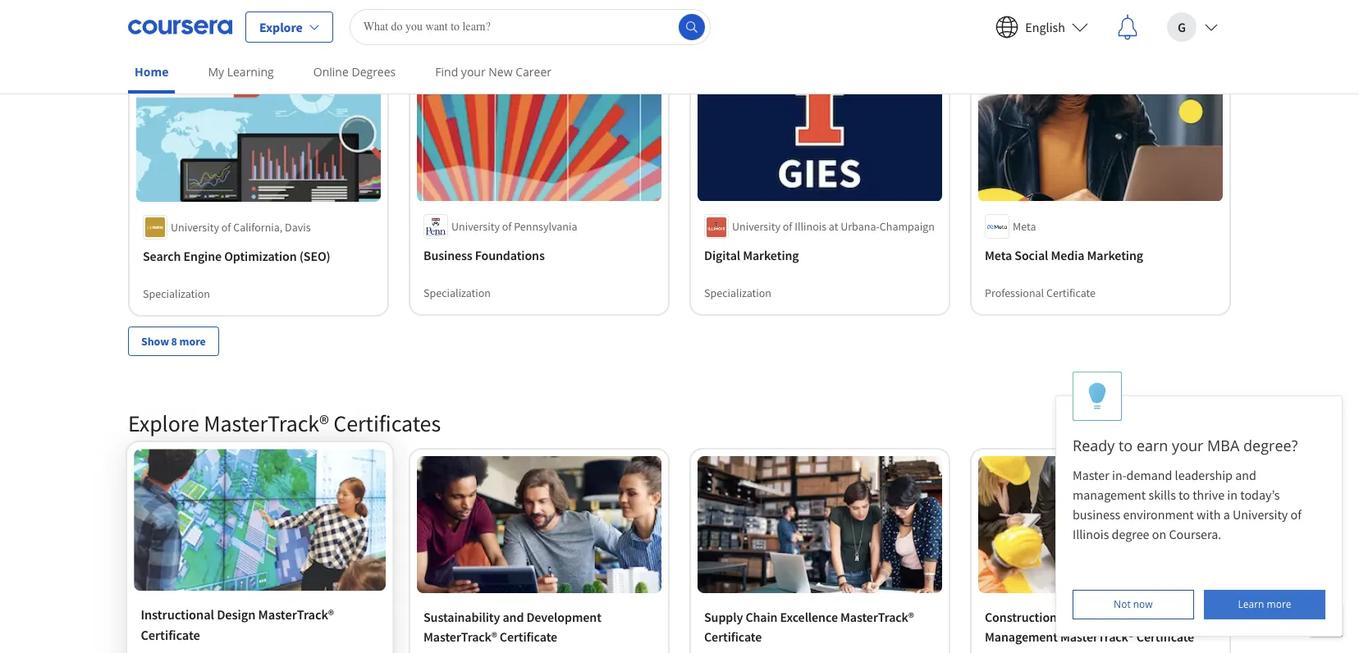 Task type: locate. For each thing, give the bounding box(es) containing it.
davis
[[285, 220, 311, 235]]

not now
[[1114, 597, 1153, 611]]

1 horizontal spatial your
[[1172, 436, 1203, 455]]

specialization down "search"
[[143, 286, 210, 301]]

illinois inside master in-demand leadership and management skills to thrive in today's business environment with a university of illinois degree on coursera.
[[1073, 526, 1109, 542]]

2 horizontal spatial specialization
[[704, 286, 771, 301]]

university
[[171, 220, 219, 235], [451, 220, 500, 235], [732, 220, 780, 235], [1233, 506, 1288, 523]]

university up engine
[[171, 220, 219, 235]]

0 horizontal spatial meta
[[985, 248, 1012, 264]]

specialization for digital
[[704, 286, 771, 301]]

supply
[[704, 608, 743, 625]]

1 horizontal spatial to
[[1179, 487, 1190, 503]]

more right 8
[[179, 334, 206, 349]]

not now button
[[1073, 590, 1194, 620]]

1 horizontal spatial a
[[1223, 506, 1230, 523]]

champaign
[[880, 220, 935, 235]]

1 horizontal spatial illinois
[[1073, 526, 1109, 542]]

0 vertical spatial to
[[1119, 436, 1133, 455]]

explore
[[128, 17, 199, 46], [259, 18, 303, 35], [128, 408, 199, 438]]

university up business foundations
[[451, 220, 500, 235]]

None search field
[[349, 9, 710, 45]]

illinois down "business"
[[1073, 526, 1109, 542]]

2 specialization from the left
[[423, 286, 491, 301]]

0 vertical spatial illinois
[[795, 220, 826, 235]]

university for engine
[[171, 220, 219, 235]]

university for marketing
[[732, 220, 780, 235]]

your right find
[[461, 64, 486, 80]]

0 vertical spatial a
[[250, 17, 262, 46]]

meta up the 'social'
[[1013, 220, 1036, 235]]

0 vertical spatial more
[[179, 334, 206, 349]]

to inside master in-demand leadership and management skills to thrive in today's business environment with a university of illinois degree on coursera.
[[1179, 487, 1190, 503]]

1 vertical spatial more
[[1267, 597, 1291, 611]]

1 horizontal spatial and
[[1129, 608, 1150, 625]]

0 horizontal spatial a
[[250, 17, 262, 46]]

university up digital marketing
[[732, 220, 780, 235]]

specialization
[[143, 286, 210, 301], [423, 286, 491, 301], [704, 286, 771, 301]]

of for marketing
[[783, 220, 792, 235]]

a inside master in-demand leadership and management skills to thrive in today's business environment with a university of illinois degree on coursera.
[[1223, 506, 1230, 523]]

degrees
[[352, 64, 396, 80]]

with up my
[[204, 17, 246, 46]]

specialization down business
[[423, 286, 491, 301]]

illinois
[[795, 220, 826, 235], [1073, 526, 1109, 542]]

with down thrive on the right bottom of the page
[[1197, 506, 1221, 523]]

1 horizontal spatial with
[[1197, 506, 1221, 523]]

certificate down supply
[[704, 628, 762, 645]]

1 vertical spatial your
[[1172, 436, 1203, 455]]

1 vertical spatial illinois
[[1073, 526, 1109, 542]]

professional
[[985, 286, 1044, 301]]

meta for meta
[[1013, 220, 1036, 235]]

pennsylvania
[[514, 220, 577, 235]]

home
[[135, 64, 169, 80]]

business foundations link
[[423, 246, 655, 266]]

a up learning
[[250, 17, 262, 46]]

of down degree?
[[1291, 506, 1302, 523]]

show
[[141, 334, 169, 349]]

on
[[1152, 526, 1166, 542]]

0 horizontal spatial and
[[503, 608, 524, 625]]

online degrees link
[[307, 53, 402, 90]]

1 vertical spatial a
[[1223, 506, 1230, 523]]

illinois inside explore with a coursera plus subscription collection element
[[795, 220, 826, 235]]

certificate down the media
[[1046, 286, 1096, 301]]

and inside master in-demand leadership and management skills to thrive in today's business environment with a university of illinois degree on coursera.
[[1235, 467, 1256, 483]]

0 vertical spatial your
[[461, 64, 486, 80]]

with
[[204, 17, 246, 46], [1197, 506, 1221, 523]]

my
[[208, 64, 224, 80]]

california,
[[233, 220, 283, 235]]

explore inside explore with a coursera plus subscription collection element
[[128, 17, 199, 46]]

new
[[489, 64, 513, 80]]

to
[[1119, 436, 1133, 455], [1179, 487, 1190, 503]]

0 horizontal spatial marketing
[[743, 248, 799, 264]]

marketing right digital
[[743, 248, 799, 264]]

explore mastertrack® certificates collection element
[[118, 382, 1241, 653]]

ready to earn your mba degree?
[[1073, 436, 1298, 455]]

mastertrack® inside 'supply chain excellence mastertrack® certificate'
[[840, 608, 914, 625]]

development
[[526, 608, 601, 625]]

now
[[1133, 597, 1153, 611]]

specialization for business
[[423, 286, 491, 301]]

your up leadership
[[1172, 436, 1203, 455]]

mastertrack® inside instructional design mastertrack® certificate
[[258, 606, 334, 623]]

explore for explore mastertrack® certificates
[[128, 408, 199, 438]]

learn
[[1238, 597, 1264, 611]]

of inside master in-demand leadership and management skills to thrive in today's business environment with a university of illinois degree on coursera.
[[1291, 506, 1302, 523]]

business
[[1073, 506, 1120, 523]]

of for engine
[[221, 220, 231, 235]]

digital marketing
[[704, 248, 799, 264]]

1 vertical spatial to
[[1179, 487, 1190, 503]]

0 horizontal spatial more
[[179, 334, 206, 349]]

university down today's
[[1233, 506, 1288, 523]]

and inside construction engineering and management mastertrack® certificate
[[1129, 608, 1150, 625]]

1 horizontal spatial meta
[[1013, 220, 1036, 235]]

of up foundations on the left top of page
[[502, 220, 512, 235]]

meta left the 'social'
[[985, 248, 1012, 264]]

of
[[221, 220, 231, 235], [502, 220, 512, 235], [783, 220, 792, 235], [1291, 506, 1302, 523]]

and
[[1235, 467, 1256, 483], [503, 608, 524, 625], [1129, 608, 1150, 625]]

of up search engine optimization (seo)
[[221, 220, 231, 235]]

management
[[985, 628, 1058, 645]]

certificate down instructional
[[141, 626, 200, 643]]

social
[[1015, 248, 1048, 264]]

engineering
[[1060, 608, 1126, 625]]

search
[[143, 248, 181, 264]]

1 specialization from the left
[[143, 286, 210, 301]]

my learning
[[208, 64, 274, 80]]

a down in
[[1223, 506, 1230, 523]]

your inside alice element
[[1172, 436, 1203, 455]]

0 horizontal spatial illinois
[[795, 220, 826, 235]]

meta
[[1013, 220, 1036, 235], [985, 248, 1012, 264]]

in-
[[1112, 467, 1126, 483]]

engine
[[183, 248, 222, 264]]

0 horizontal spatial specialization
[[143, 286, 210, 301]]

university for foundations
[[451, 220, 500, 235]]

3 specialization from the left
[[704, 286, 771, 301]]

of for foundations
[[502, 220, 512, 235]]

certificate down the development
[[500, 628, 557, 645]]

1 horizontal spatial more
[[1267, 597, 1291, 611]]

sustainability and development mastertrack® certificate
[[423, 608, 601, 645]]

of up digital marketing link
[[783, 220, 792, 235]]

explore inside explore mastertrack® certificates collection element
[[128, 408, 199, 438]]

1 vertical spatial meta
[[985, 248, 1012, 264]]

more right learn at the bottom of page
[[1267, 597, 1291, 611]]

thrive
[[1193, 487, 1225, 503]]

marketing right the media
[[1087, 248, 1143, 264]]

urbana-
[[841, 220, 880, 235]]

to right skills
[[1179, 487, 1190, 503]]

2 horizontal spatial and
[[1235, 467, 1256, 483]]

explore mastertrack® certificates
[[128, 408, 441, 438]]

english
[[1025, 18, 1065, 35]]

find your new career link
[[429, 53, 558, 90]]

illinois left at
[[795, 220, 826, 235]]

explore inside explore popup button
[[259, 18, 303, 35]]

to left earn
[[1119, 436, 1133, 455]]

mastertrack® inside sustainability and development mastertrack® certificate
[[423, 628, 497, 645]]

1 vertical spatial with
[[1197, 506, 1221, 523]]

mastertrack®
[[204, 408, 329, 438], [258, 606, 334, 623], [840, 608, 914, 625], [423, 628, 497, 645], [1060, 628, 1134, 645]]

specialization down digital marketing
[[704, 286, 771, 301]]

explore for explore
[[259, 18, 303, 35]]

search engine optimization (seo) link
[[143, 246, 374, 266]]

certificate
[[1046, 286, 1096, 301], [141, 626, 200, 643], [500, 628, 557, 645], [704, 628, 762, 645], [1136, 628, 1194, 645]]

0 horizontal spatial to
[[1119, 436, 1133, 455]]

0 vertical spatial with
[[204, 17, 246, 46]]

1 horizontal spatial marketing
[[1087, 248, 1143, 264]]

specialization for search
[[143, 286, 210, 301]]

0 vertical spatial meta
[[1013, 220, 1036, 235]]

What do you want to learn? text field
[[349, 9, 710, 45]]

1 horizontal spatial specialization
[[423, 286, 491, 301]]

certificate down now
[[1136, 628, 1194, 645]]

more
[[179, 334, 206, 349], [1267, 597, 1291, 611]]

your
[[461, 64, 486, 80], [1172, 436, 1203, 455]]

environment
[[1123, 506, 1194, 523]]

learn more link
[[1204, 590, 1325, 620]]

help center image
[[1316, 611, 1336, 630]]



Task type: describe. For each thing, give the bounding box(es) containing it.
master in-demand leadership and management skills to thrive in today's business environment with a university of illinois degree on coursera.
[[1073, 467, 1304, 542]]

not
[[1114, 597, 1131, 611]]

subscription
[[401, 17, 523, 46]]

university of illinois at urbana-champaign
[[732, 220, 935, 235]]

leadership
[[1175, 467, 1233, 483]]

meta for meta social media marketing
[[985, 248, 1012, 264]]

and inside sustainability and development mastertrack® certificate
[[503, 608, 524, 625]]

construction engineering and management mastertrack® certificate link
[[985, 607, 1216, 646]]

more inside alice element
[[1267, 597, 1291, 611]]

certificate inside instructional design mastertrack® certificate
[[141, 626, 200, 643]]

in
[[1227, 487, 1238, 503]]

master
[[1073, 467, 1109, 483]]

degree
[[1112, 526, 1149, 542]]

instructional design mastertrack® certificate
[[141, 606, 334, 643]]

show 8 more button
[[128, 326, 219, 356]]

more inside button
[[179, 334, 206, 349]]

at
[[829, 220, 838, 235]]

supply chain excellence mastertrack® certificate link
[[704, 607, 936, 646]]

0 horizontal spatial your
[[461, 64, 486, 80]]

construction
[[985, 608, 1057, 625]]

earn
[[1137, 436, 1168, 455]]

0 horizontal spatial with
[[204, 17, 246, 46]]

instructional design mastertrack® certificate link
[[141, 604, 379, 645]]

supply chain excellence mastertrack® certificate
[[704, 608, 914, 645]]

find
[[435, 64, 458, 80]]

instructional
[[141, 606, 214, 623]]

university of pennsylvania
[[451, 220, 577, 235]]

skills
[[1149, 487, 1176, 503]]

certificate inside 'supply chain excellence mastertrack® certificate'
[[704, 628, 762, 645]]

alice element
[[1055, 372, 1343, 637]]

with inside master in-demand leadership and management skills to thrive in today's business environment with a university of illinois degree on coursera.
[[1197, 506, 1221, 523]]

degree?
[[1243, 436, 1298, 455]]

1 marketing from the left
[[743, 248, 799, 264]]

g
[[1178, 18, 1186, 35]]

plus
[[356, 17, 397, 46]]

online
[[313, 64, 349, 80]]

certificate inside construction engineering and management mastertrack® certificate
[[1136, 628, 1194, 645]]

certificate inside explore with a coursera plus subscription collection element
[[1046, 286, 1096, 301]]

(seo)
[[299, 248, 330, 264]]

foundations
[[475, 248, 545, 264]]

ready
[[1073, 436, 1115, 455]]

certificate inside sustainability and development mastertrack® certificate
[[500, 628, 557, 645]]

digital
[[704, 248, 740, 264]]

management
[[1073, 487, 1146, 503]]

search engine optimization (seo)
[[143, 248, 330, 264]]

construction engineering and management mastertrack® certificate
[[985, 608, 1194, 645]]

lightbulb tip image
[[1089, 382, 1106, 411]]

university inside master in-demand leadership and management skills to thrive in today's business environment with a university of illinois degree on coursera.
[[1233, 506, 1288, 523]]

business
[[423, 248, 472, 264]]

chain
[[746, 608, 778, 625]]

learning
[[227, 64, 274, 80]]

professional certificate
[[985, 286, 1096, 301]]

excellence
[[780, 608, 838, 625]]

2 marketing from the left
[[1087, 248, 1143, 264]]

sustainability
[[423, 608, 500, 625]]

find your new career
[[435, 64, 552, 80]]

sustainability and development mastertrack® certificate link
[[423, 607, 655, 646]]

explore with a coursera plus subscription
[[128, 17, 523, 46]]

mastertrack® inside construction engineering and management mastertrack® certificate
[[1060, 628, 1134, 645]]

university of california, davis
[[171, 220, 311, 235]]

8
[[171, 334, 177, 349]]

certificates
[[333, 408, 441, 438]]

coursera
[[266, 17, 352, 46]]

online degrees
[[313, 64, 396, 80]]

digital marketing link
[[704, 246, 936, 266]]

design
[[217, 606, 256, 623]]

optimization
[[224, 248, 297, 264]]

career
[[516, 64, 552, 80]]

mba
[[1207, 436, 1240, 455]]

show 8 more
[[141, 334, 206, 349]]

today's
[[1240, 487, 1280, 503]]

meta social media marketing
[[985, 248, 1143, 264]]

home link
[[128, 53, 175, 94]]

my learning link
[[201, 53, 280, 90]]

explore with a coursera plus subscription collection element
[[118, 0, 1241, 382]]

explore button
[[245, 11, 333, 42]]

g button
[[1154, 0, 1231, 53]]

meta social media marketing link
[[985, 246, 1216, 266]]

coursera image
[[128, 14, 232, 40]]

media
[[1051, 248, 1085, 264]]

business foundations
[[423, 248, 545, 264]]

learn more
[[1238, 597, 1291, 611]]

english button
[[983, 0, 1101, 53]]

demand
[[1126, 467, 1172, 483]]

explore for explore with a coursera plus subscription
[[128, 17, 199, 46]]



Task type: vqa. For each thing, say whether or not it's contained in the screenshot.
Coursera image
yes



